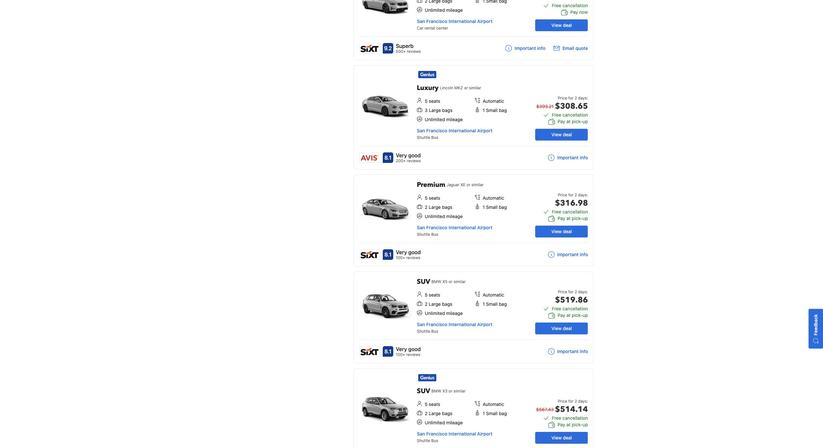 Task type: locate. For each thing, give the bounding box(es) containing it.
0 vertical spatial 2 large bags
[[425, 204, 452, 210]]

product card group
[[353, 0, 594, 60], [353, 65, 594, 170], [353, 175, 594, 266], [353, 272, 594, 363], [353, 369, 594, 448]]

superb 500+ reviews
[[396, 43, 421, 54]]

4 product card group from the top
[[353, 272, 594, 363]]

at for $519.86
[[567, 312, 571, 318]]

cancellation down $514.14
[[563, 415, 588, 421]]

pay for $519.86
[[558, 312, 565, 318]]

1 vertical spatial bmw
[[431, 389, 441, 394]]

view deal button down $514.14
[[535, 432, 588, 444]]

at down "$316.98"
[[567, 216, 571, 221]]

8.1 for $519.86
[[385, 349, 391, 355]]

3 bus from the top
[[431, 329, 438, 334]]

pick- for $567.43
[[572, 422, 583, 427]]

bmw left x3 on the bottom of the page
[[431, 389, 441, 394]]

airport
[[477, 18, 492, 24], [477, 128, 492, 133], [477, 225, 492, 230], [477, 322, 492, 327], [477, 431, 492, 437]]

center
[[436, 26, 448, 31]]

$393.21
[[536, 104, 554, 109]]

reviews inside very good 200+ reviews
[[407, 158, 421, 163]]

view deal button for $316.98
[[535, 226, 588, 238]]

bmw
[[431, 279, 441, 284], [431, 389, 441, 394]]

cancellation down $519.86
[[563, 306, 588, 311]]

5 seats down suv bmw x3 or similar
[[425, 402, 440, 407]]

price up "$316.98"
[[558, 193, 567, 197]]

or for premium jaguar xe or similar
[[467, 182, 470, 187]]

2 product card group from the top
[[353, 65, 594, 170]]

very for $316.98
[[396, 249, 407, 255]]

bags right 3
[[442, 107, 453, 113]]

pick- for $393.21
[[572, 119, 583, 124]]

days: for $519.86
[[578, 289, 588, 294]]

5 seats
[[425, 98, 440, 104], [425, 195, 440, 201], [425, 292, 440, 298], [425, 402, 440, 407]]

pick-
[[572, 119, 583, 124], [572, 216, 583, 221], [572, 312, 583, 318], [572, 422, 583, 427]]

5 deal from the top
[[563, 435, 572, 441]]

at for $567.43
[[567, 422, 571, 427]]

large down premium
[[429, 204, 441, 210]]

view deal button down "$316.98"
[[535, 226, 588, 238]]

unlimited mileage up san francisco international airport car rental center
[[425, 7, 463, 13]]

reviews inside superb 500+ reviews
[[407, 49, 421, 54]]

free cancellation for $567.43
[[552, 415, 588, 421]]

seats up 3 large bags
[[429, 98, 440, 104]]

5 free cancellation from the top
[[552, 415, 588, 421]]

seats down suv bmw x5 or similar
[[429, 292, 440, 298]]

bags down x5 on the bottom right of the page
[[442, 301, 452, 307]]

100+
[[396, 255, 405, 260], [396, 352, 405, 357]]

similar for luxury lincoln mkz or similar
[[469, 85, 481, 90]]

suv
[[417, 277, 430, 286], [417, 387, 430, 396]]

pay at pick-up
[[558, 119, 588, 124], [558, 216, 588, 221], [558, 312, 588, 318], [558, 422, 588, 427]]

2 vertical spatial 8.1
[[385, 349, 391, 355]]

reviews
[[407, 49, 421, 54], [407, 158, 421, 163], [406, 255, 420, 260], [406, 352, 420, 357]]

4 san from the top
[[417, 322, 425, 327]]

4 small from the top
[[486, 411, 498, 416]]

2 bmw from the top
[[431, 389, 441, 394]]

bag
[[499, 107, 507, 113], [499, 204, 507, 210], [499, 301, 507, 307], [499, 411, 507, 416]]

san
[[417, 18, 425, 24], [417, 128, 425, 133], [417, 225, 425, 230], [417, 322, 425, 327], [417, 431, 425, 437]]

2 vertical spatial supplied by sixt image
[[359, 347, 380, 357]]

4 free cancellation from the top
[[552, 306, 588, 311]]

2 days: from the top
[[578, 193, 588, 197]]

automatic
[[483, 98, 504, 104], [483, 195, 504, 201], [483, 292, 504, 298], [483, 402, 504, 407]]

quote
[[575, 45, 588, 51]]

2 seats from the top
[[429, 195, 440, 201]]

view deal button down $308.65
[[535, 129, 588, 141]]

1 vertical spatial 8.1
[[385, 252, 391, 258]]

view up email quote button
[[551, 22, 562, 28]]

free cancellation for $316.98
[[552, 209, 588, 215]]

price up $519.86
[[558, 289, 567, 294]]

at down $519.86
[[567, 312, 571, 318]]

bags
[[442, 107, 453, 113], [442, 204, 452, 210], [442, 301, 452, 307], [442, 411, 452, 416]]

2 view deal button from the top
[[535, 129, 588, 141]]

5 seats down premium
[[425, 195, 440, 201]]

free cancellation down "$316.98"
[[552, 209, 588, 215]]

x5
[[442, 279, 448, 284]]

pick- for $519.86
[[572, 312, 583, 318]]

bmw inside suv bmw x5 or similar
[[431, 279, 441, 284]]

important
[[515, 45, 536, 51], [557, 155, 579, 160], [557, 252, 579, 257], [557, 349, 579, 354]]

seats down suv bmw x3 or similar
[[429, 402, 440, 407]]

large right 3
[[429, 107, 441, 113]]

or inside suv bmw x3 or similar
[[449, 389, 452, 394]]

product card group containing $519.86
[[353, 272, 594, 363]]

1 customer rating 8.1 very good element from the top
[[396, 151, 421, 159]]

2 2 large bags from the top
[[425, 301, 452, 307]]

2 inside "price for 2 days: $567.43 $514.14"
[[575, 399, 577, 404]]

pay for $567.43
[[558, 422, 565, 427]]

days: up $514.14
[[578, 399, 588, 404]]

unlimited down 3 large bags
[[425, 117, 445, 122]]

5
[[425, 98, 428, 104], [425, 195, 428, 201], [425, 292, 428, 298], [425, 402, 428, 407]]

2 up "$316.98"
[[575, 193, 577, 197]]

deal for $393.21
[[563, 132, 572, 137]]

$316.98
[[555, 198, 588, 209]]

2 5 seats from the top
[[425, 195, 440, 201]]

or right xe
[[467, 182, 470, 187]]

4 view deal from the top
[[551, 326, 572, 331]]

pick- down $308.65
[[572, 119, 583, 124]]

luxury
[[417, 83, 439, 92]]

8.1 element
[[383, 152, 393, 163], [383, 249, 393, 260], [383, 346, 393, 357]]

1 good from the top
[[408, 152, 421, 158]]

info
[[537, 45, 545, 51], [580, 155, 588, 160], [580, 252, 588, 257], [580, 349, 588, 354]]

4 at from the top
[[567, 422, 571, 427]]

free cancellation down $514.14
[[552, 415, 588, 421]]

0 vertical spatial 100+
[[396, 255, 405, 260]]

similar inside luxury lincoln mkz or similar
[[469, 85, 481, 90]]

for inside price for 2 days: $393.21 $308.65
[[568, 96, 574, 101]]

important info button
[[506, 45, 545, 52], [548, 154, 588, 161], [548, 251, 588, 258], [548, 348, 588, 355]]

for up $514.14
[[568, 399, 574, 404]]

view deal down $308.65
[[551, 132, 572, 137]]

unlimited up rental at the top right of the page
[[425, 7, 445, 13]]

cancellation for $316.98
[[563, 209, 588, 215]]

pay at pick-up down "$316.98"
[[558, 216, 588, 221]]

or inside premium jaguar xe or similar
[[467, 182, 470, 187]]

3 8.1 from the top
[[385, 349, 391, 355]]

$519.86
[[555, 295, 588, 306]]

free cancellation down $519.86
[[552, 306, 588, 311]]

very good 100+ reviews for $519.86
[[396, 346, 421, 357]]

or right x3 on the bottom of the page
[[449, 389, 452, 394]]

3 francisco from the top
[[426, 225, 447, 230]]

premium
[[417, 180, 445, 189]]

4 up from the top
[[583, 422, 588, 427]]

2
[[575, 96, 577, 101], [575, 193, 577, 197], [425, 204, 428, 210], [575, 289, 577, 294], [425, 301, 428, 307], [575, 399, 577, 404], [425, 411, 428, 416]]

shuttle for 4th "san francisco international airport" button from the top of the page
[[417, 329, 430, 334]]

2 free cancellation from the top
[[552, 112, 588, 118]]

pay for $393.21
[[558, 119, 565, 124]]

email
[[563, 45, 574, 51]]

3 unlimited from the top
[[425, 214, 445, 219]]

3 supplied by sixt image from the top
[[359, 347, 380, 357]]

2 inside price for 2 days: $519.86
[[575, 289, 577, 294]]

pick- for $316.98
[[572, 216, 583, 221]]

up down $308.65
[[583, 119, 588, 124]]

days: for $393.21
[[578, 96, 588, 101]]

0 vertical spatial suv
[[417, 277, 430, 286]]

for
[[568, 96, 574, 101], [568, 193, 574, 197], [568, 289, 574, 294], [568, 399, 574, 404]]

4 san francisco international airport button from the top
[[417, 322, 492, 327]]

or inside luxury lincoln mkz or similar
[[464, 85, 468, 90]]

2 large bags down suv bmw x3 or similar
[[425, 411, 452, 416]]

view down $393.21
[[551, 132, 562, 137]]

view deal button for $393.21
[[535, 129, 588, 141]]

4 free from the top
[[552, 306, 561, 311]]

1
[[483, 107, 485, 113], [483, 204, 485, 210], [483, 301, 485, 307], [483, 411, 485, 416]]

4 view deal button from the top
[[535, 323, 588, 334]]

reviews for supplied by rc - avis 'image'
[[407, 158, 421, 163]]

3 cancellation from the top
[[563, 209, 588, 215]]

3 view deal from the top
[[551, 229, 572, 234]]

similar inside suv bmw x5 or similar
[[454, 279, 466, 284]]

4 bus from the top
[[431, 438, 438, 443]]

mkz
[[454, 85, 463, 90]]

pay down "price for 2 days: $567.43 $514.14"
[[558, 422, 565, 427]]

5 view from the top
[[551, 435, 562, 441]]

8.1 element for $316.98
[[383, 249, 393, 260]]

1 suv from the top
[[417, 277, 430, 286]]

or right x5 on the bottom right of the page
[[449, 279, 452, 284]]

similar inside suv bmw x3 or similar
[[454, 389, 466, 394]]

4 pay at pick-up from the top
[[558, 422, 588, 427]]

good for $519.86
[[408, 346, 421, 352]]

product card group containing $514.14
[[353, 369, 594, 448]]

or
[[464, 85, 468, 90], [467, 182, 470, 187], [449, 279, 452, 284], [449, 389, 452, 394]]

similar right x3 on the bottom of the page
[[454, 389, 466, 394]]

unlimited mileage down 3 large bags
[[425, 117, 463, 122]]

3 free cancellation from the top
[[552, 209, 588, 215]]

4 bag from the top
[[499, 411, 507, 416]]

1 vertical spatial very
[[396, 249, 407, 255]]

good
[[408, 152, 421, 158], [408, 249, 421, 255], [408, 346, 421, 352]]

suv for suv bmw x3 or similar
[[417, 387, 430, 396]]

san francisco international airport button
[[417, 18, 492, 24], [417, 128, 492, 133], [417, 225, 492, 230], [417, 322, 492, 327], [417, 431, 492, 437]]

cancellation down "$316.98"
[[563, 209, 588, 215]]

view down $567.43
[[551, 435, 562, 441]]

5 san francisco international airport button from the top
[[417, 431, 492, 437]]

view deal down "$316.98"
[[551, 229, 572, 234]]

similar right the mkz
[[469, 85, 481, 90]]

2 down premium
[[425, 204, 428, 210]]

5 airport from the top
[[477, 431, 492, 437]]

3 days: from the top
[[578, 289, 588, 294]]

customer rating 8.1 very good element
[[396, 151, 421, 159], [396, 248, 421, 256], [396, 345, 421, 353]]

1 small bag
[[483, 107, 507, 113], [483, 204, 507, 210], [483, 301, 507, 307], [483, 411, 507, 416]]

cancellation down $308.65
[[563, 112, 588, 118]]

2 up $514.14
[[575, 399, 577, 404]]

2 supplied by sixt image from the top
[[359, 250, 380, 260]]

rental
[[425, 26, 435, 31]]

8.1
[[385, 155, 391, 161], [385, 252, 391, 258], [385, 349, 391, 355]]

pick- down $514.14
[[572, 422, 583, 427]]

2 up $519.86
[[575, 289, 577, 294]]

price inside price for 2 days: $316.98
[[558, 193, 567, 197]]

2 vertical spatial good
[[408, 346, 421, 352]]

up down "$316.98"
[[583, 216, 588, 221]]

mileage
[[446, 7, 463, 13], [446, 117, 463, 122], [446, 214, 463, 219], [446, 311, 463, 316], [446, 420, 463, 426]]

for up "$316.98"
[[568, 193, 574, 197]]

at down $308.65
[[567, 119, 571, 124]]

view for $393.21
[[551, 132, 562, 137]]

deal
[[563, 22, 572, 28], [563, 132, 572, 137], [563, 229, 572, 234], [563, 326, 572, 331], [563, 435, 572, 441]]

2 pick- from the top
[[572, 216, 583, 221]]

days: inside price for 2 days: $316.98
[[578, 193, 588, 197]]

bmw for suv bmw x5 or similar
[[431, 279, 441, 284]]

or inside suv bmw x5 or similar
[[449, 279, 452, 284]]

similar right xe
[[472, 182, 484, 187]]

5 seats up 3 large bags
[[425, 98, 440, 104]]

2 pay at pick-up from the top
[[558, 216, 588, 221]]

free cancellation up pay now
[[552, 3, 588, 8]]

3 view deal button from the top
[[535, 226, 588, 238]]

2 view deal from the top
[[551, 132, 572, 137]]

for up $308.65
[[568, 96, 574, 101]]

1 5 from the top
[[425, 98, 428, 104]]

0 vertical spatial bmw
[[431, 279, 441, 284]]

3 seats from the top
[[429, 292, 440, 298]]

500+
[[396, 49, 406, 54]]

shuttle for 3rd "san francisco international airport" button from the bottom of the page
[[417, 232, 430, 237]]

or right the mkz
[[464, 85, 468, 90]]

1 vertical spatial suv
[[417, 387, 430, 396]]

price for 2 days: $519.86
[[555, 289, 588, 306]]

up down $519.86
[[583, 312, 588, 318]]

deal down $308.65
[[563, 132, 572, 137]]

very good 100+ reviews
[[396, 249, 421, 260], [396, 346, 421, 357]]

1 free cancellation from the top
[[552, 3, 588, 8]]

price inside price for 2 days: $519.86
[[558, 289, 567, 294]]

free cancellation
[[552, 3, 588, 8], [552, 112, 588, 118], [552, 209, 588, 215], [552, 306, 588, 311], [552, 415, 588, 421]]

bags down premium jaguar xe or similar
[[442, 204, 452, 210]]

up down $514.14
[[583, 422, 588, 427]]

days:
[[578, 96, 588, 101], [578, 193, 588, 197], [578, 289, 588, 294], [578, 399, 588, 404]]

view for $567.43
[[551, 435, 562, 441]]

price inside "price for 2 days: $567.43 $514.14"
[[558, 399, 567, 404]]

2 international from the top
[[449, 128, 476, 133]]

4 5 from the top
[[425, 402, 428, 407]]

free for $519.86
[[552, 306, 561, 311]]

days: up $308.65
[[578, 96, 588, 101]]

days: inside price for 2 days: $519.86
[[578, 289, 588, 294]]

1 vertical spatial supplied by sixt image
[[359, 250, 380, 260]]

5 free from the top
[[552, 415, 561, 421]]

bmw left x5 on the bottom right of the page
[[431, 279, 441, 284]]

2 vertical spatial 2 large bags
[[425, 411, 452, 416]]

3 airport from the top
[[477, 225, 492, 230]]

2 vertical spatial customer rating 8.1 very good element
[[396, 345, 421, 353]]

price for $316.98
[[558, 193, 567, 197]]

superb
[[396, 43, 414, 49]]

view for $316.98
[[551, 229, 562, 234]]

3 mileage from the top
[[446, 214, 463, 219]]

international
[[449, 18, 476, 24], [449, 128, 476, 133], [449, 225, 476, 230], [449, 322, 476, 327], [449, 431, 476, 437]]

view down "$316.98"
[[551, 229, 562, 234]]

0 vertical spatial very
[[396, 152, 407, 158]]

1 vertical spatial good
[[408, 249, 421, 255]]

3 price from the top
[[558, 289, 567, 294]]

3 free from the top
[[552, 209, 561, 215]]

unlimited mileage
[[425, 7, 463, 13], [425, 117, 463, 122], [425, 214, 463, 219], [425, 311, 463, 316], [425, 420, 463, 426]]

1 san francisco international airport shuttle bus from the top
[[417, 128, 492, 140]]

pay at pick-up down $308.65
[[558, 119, 588, 124]]

2 bus from the top
[[431, 232, 438, 237]]

2 vertical spatial very
[[396, 346, 407, 352]]

1 very good 100+ reviews from the top
[[396, 249, 421, 260]]

product card group containing superb
[[353, 0, 594, 60]]

francisco
[[426, 18, 447, 24], [426, 128, 447, 133], [426, 225, 447, 230], [426, 322, 447, 327], [426, 431, 447, 437]]

large
[[429, 107, 441, 113], [429, 204, 441, 210], [429, 301, 441, 307], [429, 411, 441, 416]]

days: inside "price for 2 days: $567.43 $514.14"
[[578, 399, 588, 404]]

pay at pick-up for $316.98
[[558, 216, 588, 221]]

for inside price for 2 days: $519.86
[[568, 289, 574, 294]]

at
[[567, 119, 571, 124], [567, 216, 571, 221], [567, 312, 571, 318], [567, 422, 571, 427]]

1 vertical spatial 100+
[[396, 352, 405, 357]]

view deal down $519.86
[[551, 326, 572, 331]]

days: up "$316.98"
[[578, 193, 588, 197]]

x3
[[442, 389, 448, 394]]

1 for from the top
[[568, 96, 574, 101]]

0 vertical spatial supplied by sixt image
[[359, 43, 380, 53]]

unlimited down premium
[[425, 214, 445, 219]]

5 down suv bmw x3 or similar
[[425, 402, 428, 407]]

pay
[[570, 9, 578, 15], [558, 119, 565, 124], [558, 216, 565, 221], [558, 312, 565, 318], [558, 422, 565, 427]]

free
[[552, 3, 561, 8], [552, 112, 561, 118], [552, 209, 561, 215], [552, 306, 561, 311], [552, 415, 561, 421]]

1 vertical spatial very good 100+ reviews
[[396, 346, 421, 357]]

pay down $519.86
[[558, 312, 565, 318]]

0 vertical spatial good
[[408, 152, 421, 158]]

feedback
[[813, 314, 819, 336]]

8.1 for $316.98
[[385, 252, 391, 258]]

francisco inside san francisco international airport car rental center
[[426, 18, 447, 24]]

5 down premium
[[425, 195, 428, 201]]

1 8.1 from the top
[[385, 155, 391, 161]]

pay left now
[[570, 9, 578, 15]]

4 price from the top
[[558, 399, 567, 404]]

price
[[558, 96, 567, 101], [558, 193, 567, 197], [558, 289, 567, 294], [558, 399, 567, 404]]

4 mileage from the top
[[446, 311, 463, 316]]

100+ for $519.86
[[396, 352, 405, 357]]

unlimited mileage down premium jaguar xe or similar
[[425, 214, 463, 219]]

very good 100+ reviews for $316.98
[[396, 249, 421, 260]]

for inside price for 2 days: $316.98
[[568, 193, 574, 197]]

shuttle for second "san francisco international airport" button
[[417, 135, 430, 140]]

1 100+ from the top
[[396, 255, 405, 260]]

deal down pay now
[[563, 22, 572, 28]]

view deal for $393.21
[[551, 132, 572, 137]]

pay at pick-up down $519.86
[[558, 312, 588, 318]]

1 vertical spatial 2 large bags
[[425, 301, 452, 307]]

similar right x5 on the bottom right of the page
[[454, 279, 466, 284]]

2 large bags for $316.98
[[425, 204, 452, 210]]

days: for $567.43
[[578, 399, 588, 404]]

3 view from the top
[[551, 229, 562, 234]]

similar
[[469, 85, 481, 90], [472, 182, 484, 187], [454, 279, 466, 284], [454, 389, 466, 394]]

view
[[551, 22, 562, 28], [551, 132, 562, 137], [551, 229, 562, 234], [551, 326, 562, 331], [551, 435, 562, 441]]

view deal
[[551, 22, 572, 28], [551, 132, 572, 137], [551, 229, 572, 234], [551, 326, 572, 331], [551, 435, 572, 441]]

cancellation
[[563, 3, 588, 8], [563, 112, 588, 118], [563, 209, 588, 215], [563, 306, 588, 311], [563, 415, 588, 421]]

4 shuttle from the top
[[417, 438, 430, 443]]

4 deal from the top
[[563, 326, 572, 331]]

days: inside price for 2 days: $393.21 $308.65
[[578, 96, 588, 101]]

up for $316.98
[[583, 216, 588, 221]]

view deal button
[[535, 19, 588, 31], [535, 129, 588, 141], [535, 226, 588, 238], [535, 323, 588, 334], [535, 432, 588, 444]]

2 8.1 from the top
[[385, 252, 391, 258]]

2 1 small bag from the top
[[483, 204, 507, 210]]

3 pick- from the top
[[572, 312, 583, 318]]

3 unlimited mileage from the top
[[425, 214, 463, 219]]

view down $519.86
[[551, 326, 562, 331]]

seats
[[429, 98, 440, 104], [429, 195, 440, 201], [429, 292, 440, 298], [429, 402, 440, 407]]

view deal button down pay now
[[535, 19, 588, 31]]

seats down premium
[[429, 195, 440, 201]]

at for $393.21
[[567, 119, 571, 124]]

cancellation up pay now
[[563, 3, 588, 8]]

5 down suv bmw x5 or similar
[[425, 292, 428, 298]]

9.2
[[384, 45, 392, 51]]

unlimited down suv bmw x5 or similar
[[425, 311, 445, 316]]

1 vertical spatial 8.1 element
[[383, 249, 393, 260]]

1 bus from the top
[[431, 135, 438, 140]]

bags down x3 on the bottom of the page
[[442, 411, 452, 416]]

1 unlimited mileage from the top
[[425, 7, 463, 13]]

small
[[486, 107, 498, 113], [486, 204, 498, 210], [486, 301, 498, 307], [486, 411, 498, 416]]

for inside "price for 2 days: $567.43 $514.14"
[[568, 399, 574, 404]]

0 vertical spatial 8.1 element
[[383, 152, 393, 163]]

unlimited
[[425, 7, 445, 13], [425, 117, 445, 122], [425, 214, 445, 219], [425, 311, 445, 316], [425, 420, 445, 426]]

deal down $519.86
[[563, 326, 572, 331]]

car
[[417, 26, 423, 31]]

free cancellation for $519.86
[[552, 306, 588, 311]]

0 vertical spatial 8.1
[[385, 155, 391, 161]]

5 product card group from the top
[[353, 369, 594, 448]]

0 vertical spatial customer rating 8.1 very good element
[[396, 151, 421, 159]]

supplied by sixt image
[[359, 43, 380, 53], [359, 250, 380, 260], [359, 347, 380, 357]]

2 inside price for 2 days: $316.98
[[575, 193, 577, 197]]

up
[[583, 119, 588, 124], [583, 216, 588, 221], [583, 312, 588, 318], [583, 422, 588, 427]]

free cancellation down $308.65
[[552, 112, 588, 118]]

1 pay at pick-up from the top
[[558, 119, 588, 124]]

very
[[396, 152, 407, 158], [396, 249, 407, 255], [396, 346, 407, 352]]

2 8.1 element from the top
[[383, 249, 393, 260]]

3 san from the top
[[417, 225, 425, 230]]

2 large bags
[[425, 204, 452, 210], [425, 301, 452, 307], [425, 411, 452, 416]]

4 pick- from the top
[[572, 422, 583, 427]]

0 vertical spatial very good 100+ reviews
[[396, 249, 421, 260]]

view deal down $514.14
[[551, 435, 572, 441]]

price up $514.14
[[558, 399, 567, 404]]

pay down price for 2 days: $393.21 $308.65
[[558, 119, 565, 124]]

5 seats down suv bmw x5 or similar
[[425, 292, 440, 298]]

view deal down pay now
[[551, 22, 572, 28]]

bmw inside suv bmw x3 or similar
[[431, 389, 441, 394]]

san francisco international airport car rental center
[[417, 18, 492, 31]]

1 vertical spatial customer rating 8.1 very good element
[[396, 248, 421, 256]]

for up $519.86
[[568, 289, 574, 294]]

for for $316.98
[[568, 193, 574, 197]]

or for suv bmw x5 or similar
[[449, 279, 452, 284]]

important info
[[515, 45, 545, 51], [557, 155, 588, 160], [557, 252, 588, 257], [557, 349, 588, 354]]

deal down "$316.98"
[[563, 229, 572, 234]]

similar inside premium jaguar xe or similar
[[472, 182, 484, 187]]

shuttle for 1st "san francisco international airport" button from the bottom of the page
[[417, 438, 430, 443]]

supplied by sixt image for $316.98
[[359, 250, 380, 260]]

2 vertical spatial 8.1 element
[[383, 346, 393, 357]]

pay down "$316.98"
[[558, 216, 565, 221]]

1 free from the top
[[552, 3, 561, 8]]

pay at pick-up down $514.14
[[558, 422, 588, 427]]

4 unlimited from the top
[[425, 311, 445, 316]]

price inside price for 2 days: $393.21 $308.65
[[558, 96, 567, 101]]

pick- down $519.86
[[572, 312, 583, 318]]

price up $308.65
[[558, 96, 567, 101]]

shuttle
[[417, 135, 430, 140], [417, 232, 430, 237], [417, 329, 430, 334], [417, 438, 430, 443]]

bus
[[431, 135, 438, 140], [431, 232, 438, 237], [431, 329, 438, 334], [431, 438, 438, 443]]

at down $514.14
[[567, 422, 571, 427]]

$514.14
[[555, 404, 588, 415]]

1 mileage from the top
[[446, 7, 463, 13]]

san francisco international airport shuttle bus
[[417, 128, 492, 140], [417, 225, 492, 237], [417, 322, 492, 334], [417, 431, 492, 443]]



Task type: vqa. For each thing, say whether or not it's contained in the screenshot.
THE PRICE in Price for 2 days: $221.74
no



Task type: describe. For each thing, give the bounding box(es) containing it.
view deal button for $519.86
[[535, 323, 588, 334]]

2 1 from the top
[[483, 204, 485, 210]]

or for suv bmw x3 or similar
[[449, 389, 452, 394]]

good inside very good 200+ reviews
[[408, 152, 421, 158]]

1 view from the top
[[551, 22, 562, 28]]

4 bags from the top
[[442, 411, 452, 416]]

for for $393.21
[[568, 96, 574, 101]]

up for $393.21
[[583, 119, 588, 124]]

1 automatic from the top
[[483, 98, 504, 104]]

at for $316.98
[[567, 216, 571, 221]]

9.2 element
[[383, 43, 393, 54]]

1 deal from the top
[[563, 22, 572, 28]]

view deal for $567.43
[[551, 435, 572, 441]]

suv bmw x5 or similar
[[417, 277, 466, 286]]

5 unlimited mileage from the top
[[425, 420, 463, 426]]

product card group containing $308.65
[[353, 65, 594, 170]]

1 seats from the top
[[429, 98, 440, 104]]

for for $567.43
[[568, 399, 574, 404]]

2 san francisco international airport shuttle bus from the top
[[417, 225, 492, 237]]

1 8.1 element from the top
[[383, 152, 393, 163]]

days: for $316.98
[[578, 193, 588, 197]]

1 supplied by sixt image from the top
[[359, 43, 380, 53]]

cancellation for $567.43
[[563, 415, 588, 421]]

good for $316.98
[[408, 249, 421, 255]]

price for 2 days: $393.21 $308.65
[[536, 96, 588, 112]]

1 small from the top
[[486, 107, 498, 113]]

2 bag from the top
[[499, 204, 507, 210]]

deal for $316.98
[[563, 229, 572, 234]]

2 mileage from the top
[[446, 117, 463, 122]]

very good 200+ reviews
[[396, 152, 421, 163]]

3 san francisco international airport shuttle bus from the top
[[417, 322, 492, 334]]

similar for suv bmw x3 or similar
[[454, 389, 466, 394]]

2 san from the top
[[417, 128, 425, 133]]

2 small from the top
[[486, 204, 498, 210]]

cancellation for $519.86
[[563, 306, 588, 311]]

free for $393.21
[[552, 112, 561, 118]]

up for $519.86
[[583, 312, 588, 318]]

view for $519.86
[[551, 326, 562, 331]]

very for $519.86
[[396, 346, 407, 352]]

4 international from the top
[[449, 322, 476, 327]]

3 2 large bags from the top
[[425, 411, 452, 416]]

1 1 small bag from the top
[[483, 107, 507, 113]]

similar for premium jaguar xe or similar
[[472, 182, 484, 187]]

4 seats from the top
[[429, 402, 440, 407]]

4 airport from the top
[[477, 322, 492, 327]]

1 1 from the top
[[483, 107, 485, 113]]

3 small from the top
[[486, 301, 498, 307]]

feedback button
[[809, 309, 823, 349]]

deal for $519.86
[[563, 326, 572, 331]]

1 san francisco international airport button from the top
[[417, 18, 492, 24]]

view deal button for $567.43
[[535, 432, 588, 444]]

customer rating 8.1 very good element for $519.86
[[396, 345, 421, 353]]

price for 2 days: $316.98
[[555, 193, 588, 209]]

free for $316.98
[[552, 209, 561, 215]]

1 cancellation from the top
[[563, 3, 588, 8]]

pay for $316.98
[[558, 216, 565, 221]]

deal for $567.43
[[563, 435, 572, 441]]

similar for suv bmw x5 or similar
[[454, 279, 466, 284]]

2 automatic from the top
[[483, 195, 504, 201]]

email quote
[[563, 45, 588, 51]]

customer rating 9.2 superb element
[[396, 42, 421, 50]]

premium jaguar xe or similar
[[417, 180, 484, 189]]

3 san francisco international airport button from the top
[[417, 225, 492, 230]]

price for 2 days: $567.43 $514.14
[[536, 399, 588, 415]]

2 unlimited from the top
[[425, 117, 445, 122]]

free cancellation for $393.21
[[552, 112, 588, 118]]

large down suv bmw x5 or similar
[[429, 301, 441, 307]]

4 1 small bag from the top
[[483, 411, 507, 416]]

reviews for $519.86 the supplied by sixt image
[[406, 352, 420, 357]]

5 francisco from the top
[[426, 431, 447, 437]]

2 san francisco international airport button from the top
[[417, 128, 492, 133]]

airport inside san francisco international airport car rental center
[[477, 18, 492, 24]]

100+ for $316.98
[[396, 255, 405, 260]]

1 5 seats from the top
[[425, 98, 440, 104]]

free for $567.43
[[552, 415, 561, 421]]

3 1 from the top
[[483, 301, 485, 307]]

jaguar
[[447, 182, 459, 187]]

4 san francisco international airport shuttle bus from the top
[[417, 431, 492, 443]]

international inside san francisco international airport car rental center
[[449, 18, 476, 24]]

3
[[425, 107, 428, 113]]

3 bags from the top
[[442, 301, 452, 307]]

5 san from the top
[[417, 431, 425, 437]]

200+
[[396, 158, 406, 163]]

suv bmw x3 or similar
[[417, 387, 466, 396]]

5 international from the top
[[449, 431, 476, 437]]

up for $567.43
[[583, 422, 588, 427]]

3 1 small bag from the top
[[483, 301, 507, 307]]

4 automatic from the top
[[483, 402, 504, 407]]

or for luxury lincoln mkz or similar
[[464, 85, 468, 90]]

cancellation for $393.21
[[563, 112, 588, 118]]

1 bag from the top
[[499, 107, 507, 113]]

reviews for the supplied by sixt image corresponding to $316.98
[[406, 255, 420, 260]]

suv for suv bmw x5 or similar
[[417, 277, 430, 286]]

2 down suv bmw x3 or similar
[[425, 411, 428, 416]]

product card group containing $316.98
[[353, 175, 594, 266]]

for for $519.86
[[568, 289, 574, 294]]

xe
[[460, 182, 466, 187]]

luxury lincoln mkz or similar
[[417, 83, 481, 92]]

pay at pick-up for $393.21
[[558, 119, 588, 124]]

2 bags from the top
[[442, 204, 452, 210]]

2 down suv bmw x5 or similar
[[425, 301, 428, 307]]

2 unlimited mileage from the top
[[425, 117, 463, 122]]

now
[[579, 9, 588, 15]]

1 bags from the top
[[442, 107, 453, 113]]

4 5 seats from the top
[[425, 402, 440, 407]]

2 5 from the top
[[425, 195, 428, 201]]

4 francisco from the top
[[426, 322, 447, 327]]

3 international from the top
[[449, 225, 476, 230]]

pay at pick-up for $567.43
[[558, 422, 588, 427]]

price for $567.43
[[558, 399, 567, 404]]

2 airport from the top
[[477, 128, 492, 133]]

1 view deal from the top
[[551, 22, 572, 28]]

3 5 from the top
[[425, 292, 428, 298]]

price for $519.86
[[558, 289, 567, 294]]

3 large bags
[[425, 107, 453, 113]]

1 unlimited from the top
[[425, 7, 445, 13]]

supplied by rc - avis image
[[359, 153, 380, 163]]

3 automatic from the top
[[483, 292, 504, 298]]

2 large bags for $519.86
[[425, 301, 452, 307]]

view deal for $316.98
[[551, 229, 572, 234]]

5 unlimited from the top
[[425, 420, 445, 426]]

1 view deal button from the top
[[535, 19, 588, 31]]

lincoln
[[440, 85, 453, 90]]

3 5 seats from the top
[[425, 292, 440, 298]]

pay at pick-up for $519.86
[[558, 312, 588, 318]]

pay now
[[570, 9, 588, 15]]

8.1 element for $519.86
[[383, 346, 393, 357]]

4 unlimited mileage from the top
[[425, 311, 463, 316]]

$567.43
[[536, 407, 554, 412]]

2 inside price for 2 days: $393.21 $308.65
[[575, 96, 577, 101]]

4 1 from the top
[[483, 411, 485, 416]]

view deal for $519.86
[[551, 326, 572, 331]]

supplied by sixt image for $519.86
[[359, 347, 380, 357]]

5 mileage from the top
[[446, 420, 463, 426]]

bmw for suv bmw x3 or similar
[[431, 389, 441, 394]]

2 francisco from the top
[[426, 128, 447, 133]]

3 bag from the top
[[499, 301, 507, 307]]

large down suv bmw x3 or similar
[[429, 411, 441, 416]]

very inside very good 200+ reviews
[[396, 152, 407, 158]]

customer rating 8.1 very good element for $316.98
[[396, 248, 421, 256]]

price for $393.21
[[558, 96, 567, 101]]

$308.65
[[555, 101, 588, 112]]

email quote button
[[553, 45, 588, 52]]

san inside san francisco international airport car rental center
[[417, 18, 425, 24]]



